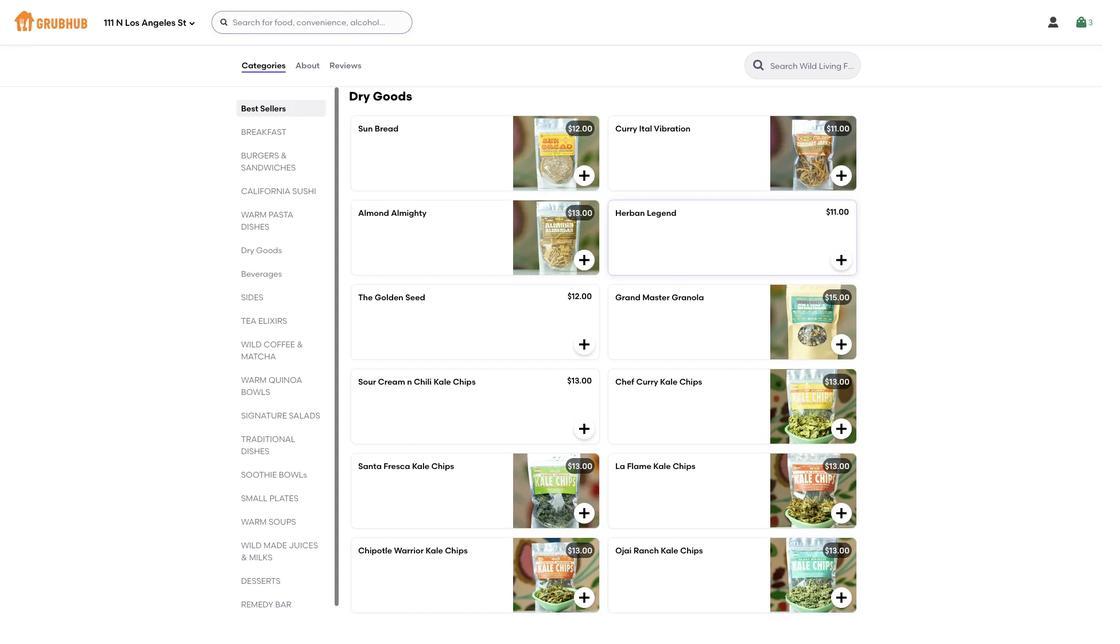 Task type: locate. For each thing, give the bounding box(es) containing it.
fresca
[[384, 462, 410, 471]]

best sellers tab
[[241, 102, 322, 114]]

la flame kale chips image
[[771, 454, 857, 529]]

goods inside tab
[[256, 245, 282, 255]]

$13.00 for ojai ranch kale chips
[[825, 546, 850, 556]]

soothie bowls
[[241, 470, 307, 480]]

&
[[281, 150, 287, 160], [297, 339, 303, 349], [241, 552, 247, 562]]

& inside 'wild made juices & milks'
[[241, 552, 247, 562]]

dry goods
[[349, 89, 412, 104], [241, 245, 282, 255]]

svg image for grand master granola
[[835, 338, 849, 352]]

california sushi
[[241, 186, 316, 196]]

· left fresh
[[459, 27, 461, 36]]

chips for santa fresca kale chips
[[432, 462, 454, 471]]

matcha
[[241, 351, 276, 361]]

sour cream n chili kale chips
[[358, 377, 476, 387]]

salads
[[289, 411, 321, 420]]

truffle
[[454, 15, 488, 25]]

svg image for la flame kale chips
[[835, 507, 849, 521]]

2 vertical spatial warm
[[241, 517, 267, 527]]

dry goods inside tab
[[241, 245, 282, 255]]

golden
[[375, 293, 404, 303]]

desserts tab
[[241, 575, 322, 587]]

svg image
[[1047, 16, 1061, 29], [578, 169, 592, 183], [835, 253, 849, 267], [835, 338, 849, 352], [578, 422, 592, 436], [835, 422, 849, 436], [835, 507, 849, 521], [578, 591, 592, 605]]

curry right chef
[[637, 377, 659, 387]]

n
[[116, 18, 123, 28]]

herbs
[[358, 38, 384, 48]]

warm
[[241, 210, 267, 219], [241, 375, 267, 385], [241, 517, 267, 527]]

dry inside tab
[[241, 245, 254, 255]]

wild made juices & milks
[[241, 540, 318, 562]]

warm inside warm pasta dishes
[[241, 210, 267, 219]]

kale
[[434, 377, 451, 387], [660, 377, 678, 387], [412, 462, 430, 471], [654, 462, 671, 471], [426, 546, 443, 556], [661, 546, 679, 556]]

0 vertical spatial dishes
[[241, 222, 270, 231]]

soups
[[269, 517, 296, 527]]

goods
[[373, 89, 412, 104], [256, 245, 282, 255]]

1 vertical spatial &
[[297, 339, 303, 349]]

1 horizontal spatial dry goods
[[349, 89, 412, 104]]

ojai ranch kale chips
[[616, 546, 703, 556]]

dishes inside warm pasta dishes
[[241, 222, 270, 231]]

1 vertical spatial dishes
[[241, 446, 270, 456]]

ranch
[[634, 546, 659, 556]]

best sellers
[[241, 103, 286, 113]]

2 dishes from the top
[[241, 446, 270, 456]]

traditional
[[241, 434, 296, 444]]

about
[[296, 61, 320, 70]]

wild up milks
[[241, 540, 262, 550]]

2 horizontal spatial &
[[297, 339, 303, 349]]

fresh
[[462, 27, 488, 36]]

111
[[104, 18, 114, 28]]

dry up 'beverages'
[[241, 245, 254, 255]]

dry goods up "sun bread" at the left top
[[349, 89, 412, 104]]

remedy bar
[[241, 600, 292, 609]]

goods up 'beverages'
[[256, 245, 282, 255]]

bowls
[[241, 387, 270, 397]]

breakfast
[[241, 127, 287, 137]]

0 vertical spatial $11.00
[[827, 124, 850, 134]]

pasta alfredo image
[[513, 0, 600, 66]]

signature salads tab
[[241, 409, 322, 422]]

1 vertical spatial $12.00
[[568, 292, 592, 301]]

0 vertical spatial $12.00
[[568, 124, 593, 134]]

1 warm from the top
[[241, 210, 267, 219]]

3 warm from the top
[[241, 517, 267, 527]]

warm inside warm quinoa bowls
[[241, 375, 267, 385]]

wild inside 'wild made juices & milks'
[[241, 540, 262, 550]]

1 vertical spatial ·
[[459, 27, 461, 36]]

·
[[450, 15, 452, 25], [459, 27, 461, 36]]

warrior
[[394, 546, 424, 556]]

granola
[[672, 293, 704, 303]]

warm for dishes
[[241, 210, 267, 219]]

oil
[[358, 27, 372, 36]]

0 horizontal spatial &
[[241, 552, 247, 562]]

curry ital vibration
[[616, 124, 691, 134]]

sun bread image
[[513, 116, 600, 191]]

the golden seed
[[358, 293, 425, 303]]

& right coffee
[[297, 339, 303, 349]]

dishes down traditional
[[241, 446, 270, 456]]

dry goods up 'beverages'
[[241, 245, 282, 255]]

0 horizontal spatial dry
[[241, 245, 254, 255]]

& left milks
[[241, 552, 247, 562]]

warm up bowls
[[241, 375, 267, 385]]

2 warm from the top
[[241, 375, 267, 385]]

1 vertical spatial dry goods
[[241, 245, 282, 255]]

kale right chef
[[660, 377, 678, 387]]

& inside wild coffee & matcha
[[297, 339, 303, 349]]

macadamia alfredo · truffle oil steamed broccoli · fresh herbs
[[358, 15, 488, 48]]

kale right fresca
[[412, 462, 430, 471]]

$11.00
[[827, 124, 850, 134], [827, 207, 849, 217]]

beverages tab
[[241, 268, 322, 280]]

search icon image
[[752, 59, 766, 72]]

· left truffle
[[450, 15, 452, 25]]

$13.00 for la flame kale chips
[[825, 462, 850, 471]]

0 vertical spatial ·
[[450, 15, 452, 25]]

wild inside wild coffee & matcha
[[241, 339, 262, 349]]

kale for santa fresca kale chips
[[412, 462, 430, 471]]

herban
[[616, 208, 645, 218]]

ital
[[640, 124, 652, 134]]

macadamia
[[358, 15, 409, 25]]

reviews button
[[329, 45, 362, 86]]

grand
[[616, 293, 641, 303]]

warm pasta dishes tab
[[241, 208, 322, 233]]

wild
[[241, 339, 262, 349], [241, 540, 262, 550]]

sandwiches
[[241, 163, 296, 172]]

kale right flame
[[654, 462, 671, 471]]

2 vertical spatial &
[[241, 552, 247, 562]]

dishes down pasta
[[241, 222, 270, 231]]

sides tab
[[241, 291, 322, 303]]

wild coffee & matcha tab
[[241, 338, 322, 362]]

kale for chef curry kale chips
[[660, 377, 678, 387]]

coffee
[[264, 339, 295, 349]]

kale right ranch
[[661, 546, 679, 556]]

0 horizontal spatial goods
[[256, 245, 282, 255]]

sun bread
[[358, 124, 399, 134]]

2 wild from the top
[[241, 540, 262, 550]]

warm pasta dishes
[[241, 210, 294, 231]]

0 vertical spatial goods
[[373, 89, 412, 104]]

1 horizontal spatial &
[[281, 150, 287, 160]]

the
[[358, 293, 373, 303]]

chips
[[453, 377, 476, 387], [680, 377, 703, 387], [432, 462, 454, 471], [673, 462, 696, 471], [445, 546, 468, 556], [681, 546, 703, 556]]

0 vertical spatial wild
[[241, 339, 262, 349]]

0 vertical spatial dry
[[349, 89, 370, 104]]

0 vertical spatial dry goods
[[349, 89, 412, 104]]

main navigation navigation
[[0, 0, 1103, 45]]

curry
[[616, 124, 638, 134], [637, 377, 659, 387]]

svg image for chipotle warrior kale chips
[[578, 591, 592, 605]]

dishes inside traditional dishes
[[241, 446, 270, 456]]

seed
[[406, 293, 425, 303]]

svg image for chef curry kale chips
[[835, 422, 849, 436]]

santa
[[358, 462, 382, 471]]

0 vertical spatial &
[[281, 150, 287, 160]]

1 vertical spatial wild
[[241, 540, 262, 550]]

1 vertical spatial dry
[[241, 245, 254, 255]]

1 vertical spatial goods
[[256, 245, 282, 255]]

flame
[[627, 462, 652, 471]]

0 horizontal spatial dry goods
[[241, 245, 282, 255]]

$13.00 for santa fresca kale chips
[[568, 462, 593, 471]]

warm down small
[[241, 517, 267, 527]]

remedy
[[241, 600, 273, 609]]

1 dishes from the top
[[241, 222, 270, 231]]

master
[[643, 293, 670, 303]]

sushi
[[292, 186, 316, 196]]

wild for &
[[241, 540, 262, 550]]

svg image
[[1075, 16, 1089, 29], [220, 18, 229, 27], [189, 20, 196, 27], [835, 169, 849, 183], [578, 253, 592, 267], [578, 338, 592, 352], [578, 507, 592, 521], [835, 591, 849, 605]]

about button
[[295, 45, 321, 86]]

california sushi tab
[[241, 185, 322, 197]]

warm down 'california'
[[241, 210, 267, 219]]

$12.00
[[568, 124, 593, 134], [568, 292, 592, 301]]

dry goods tab
[[241, 244, 322, 256]]

kale for la flame kale chips
[[654, 462, 671, 471]]

svg image inside 3 button
[[1075, 16, 1089, 29]]

dry
[[349, 89, 370, 104], [241, 245, 254, 255]]

goods up bread
[[373, 89, 412, 104]]

pasta
[[269, 210, 294, 219]]

soothie bowls tab
[[241, 469, 322, 481]]

1 vertical spatial warm
[[241, 375, 267, 385]]

1 wild from the top
[[241, 339, 262, 349]]

dry up sun
[[349, 89, 370, 104]]

wild up the matcha
[[241, 339, 262, 349]]

beverages
[[241, 269, 282, 279]]

111 n los angeles st
[[104, 18, 186, 28]]

cream
[[378, 377, 405, 387]]

& up sandwiches
[[281, 150, 287, 160]]

curry left ital
[[616, 124, 638, 134]]

kale right warrior
[[426, 546, 443, 556]]

Search Wild Living Foods search field
[[770, 60, 857, 71]]

0 vertical spatial warm
[[241, 210, 267, 219]]

warm quinoa bowls
[[241, 375, 302, 397]]



Task type: vqa. For each thing, say whether or not it's contained in the screenshot.
FRESH
yes



Task type: describe. For each thing, give the bounding box(es) containing it.
0 horizontal spatial ·
[[450, 15, 452, 25]]

$15.00
[[825, 293, 850, 303]]

wild coffee & matcha
[[241, 339, 303, 361]]

sides
[[241, 292, 264, 302]]

warm for bowls
[[241, 375, 267, 385]]

st
[[178, 18, 186, 28]]

tea elixirs tab
[[241, 315, 322, 327]]

la
[[616, 462, 625, 471]]

juices
[[289, 540, 318, 550]]

svg image inside 'main navigation' navigation
[[1047, 16, 1061, 29]]

ojai
[[616, 546, 632, 556]]

traditional dishes tab
[[241, 433, 322, 457]]

elixirs
[[258, 316, 287, 326]]

signature salads
[[241, 411, 321, 420]]

grand master granola
[[616, 293, 704, 303]]

plates
[[270, 493, 299, 503]]

small plates
[[241, 493, 299, 503]]

remedy bar tab
[[241, 598, 322, 610]]

alfredo
[[411, 15, 449, 25]]

chipotle warrior kale chips image
[[513, 538, 600, 613]]

curry ital vibration image
[[771, 116, 857, 191]]

reviews
[[330, 61, 362, 70]]

tea
[[241, 316, 257, 326]]

chips for chipotle warrior kale chips
[[445, 546, 468, 556]]

1 horizontal spatial goods
[[373, 89, 412, 104]]

wild made juices & milks tab
[[241, 539, 322, 563]]

almond almighty image
[[513, 201, 600, 275]]

warm soups tab
[[241, 516, 322, 528]]

svg image for sour cream n chili kale chips
[[578, 422, 592, 436]]

los
[[125, 18, 139, 28]]

chips for ojai ranch kale chips
[[681, 546, 703, 556]]

santa fresca kale chips
[[358, 462, 454, 471]]

sour
[[358, 377, 376, 387]]

chipotle warrior kale chips
[[358, 546, 468, 556]]

bowls
[[279, 470, 307, 480]]

burgers & sandwiches
[[241, 150, 296, 172]]

almond almighty
[[358, 208, 427, 218]]

breakfast tab
[[241, 126, 322, 138]]

3
[[1089, 17, 1093, 27]]

kale for chipotle warrior kale chips
[[426, 546, 443, 556]]

best
[[241, 103, 258, 113]]

milks
[[249, 552, 273, 562]]

small
[[241, 493, 268, 503]]

warm quinoa bowls tab
[[241, 374, 322, 398]]

signature
[[241, 411, 287, 420]]

3 button
[[1075, 12, 1093, 33]]

$13.00 for chipotle warrior kale chips
[[568, 546, 593, 556]]

categories
[[242, 61, 286, 70]]

steamed
[[374, 27, 411, 36]]

traditional dishes
[[241, 434, 296, 456]]

almond
[[358, 208, 389, 218]]

svg image for herban legend
[[835, 253, 849, 267]]

chef curry kale chips
[[616, 377, 703, 387]]

made
[[264, 540, 287, 550]]

sun
[[358, 124, 373, 134]]

herban legend
[[616, 208, 677, 218]]

tea elixirs
[[241, 316, 287, 326]]

soothie
[[241, 470, 277, 480]]

chef
[[616, 377, 635, 387]]

kale right chili
[[434, 377, 451, 387]]

& inside the burgers & sandwiches
[[281, 150, 287, 160]]

almighty
[[391, 208, 427, 218]]

Search for food, convenience, alcohol... search field
[[212, 11, 413, 34]]

1 vertical spatial $11.00
[[827, 207, 849, 217]]

desserts
[[241, 576, 281, 586]]

broccoli
[[413, 27, 457, 36]]

1 horizontal spatial dry
[[349, 89, 370, 104]]

legend
[[647, 208, 677, 218]]

kale for ojai ranch kale chips
[[661, 546, 679, 556]]

burgers
[[241, 150, 279, 160]]

macadamia alfredo · truffle oil steamed broccoli · fresh herbs button
[[351, 0, 600, 66]]

small plates tab
[[241, 492, 322, 504]]

chipotle
[[358, 546, 392, 556]]

wild for matcha
[[241, 339, 262, 349]]

bar
[[275, 600, 292, 609]]

$13.00 for chef curry kale chips
[[825, 377, 850, 387]]

quinoa
[[269, 375, 302, 385]]

burgers & sandwiches tab
[[241, 149, 322, 173]]

$13.00 for almond almighty
[[568, 208, 593, 218]]

categories button
[[241, 45, 286, 86]]

1 vertical spatial curry
[[637, 377, 659, 387]]

california
[[241, 186, 291, 196]]

vibration
[[654, 124, 691, 134]]

ojai ranch kale chips image
[[771, 538, 857, 613]]

sellers
[[260, 103, 286, 113]]

bread
[[375, 124, 399, 134]]

0 vertical spatial curry
[[616, 124, 638, 134]]

n
[[407, 377, 412, 387]]

chef curry kale chips image
[[771, 369, 857, 444]]

angeles
[[142, 18, 176, 28]]

santa fresca kale chips image
[[513, 454, 600, 529]]

chili
[[414, 377, 432, 387]]

svg image for sun bread
[[578, 169, 592, 183]]

grand master granola image
[[771, 285, 857, 360]]

chips for la flame kale chips
[[673, 462, 696, 471]]

1 horizontal spatial ·
[[459, 27, 461, 36]]

la flame kale chips
[[616, 462, 696, 471]]

chips for chef curry kale chips
[[680, 377, 703, 387]]



